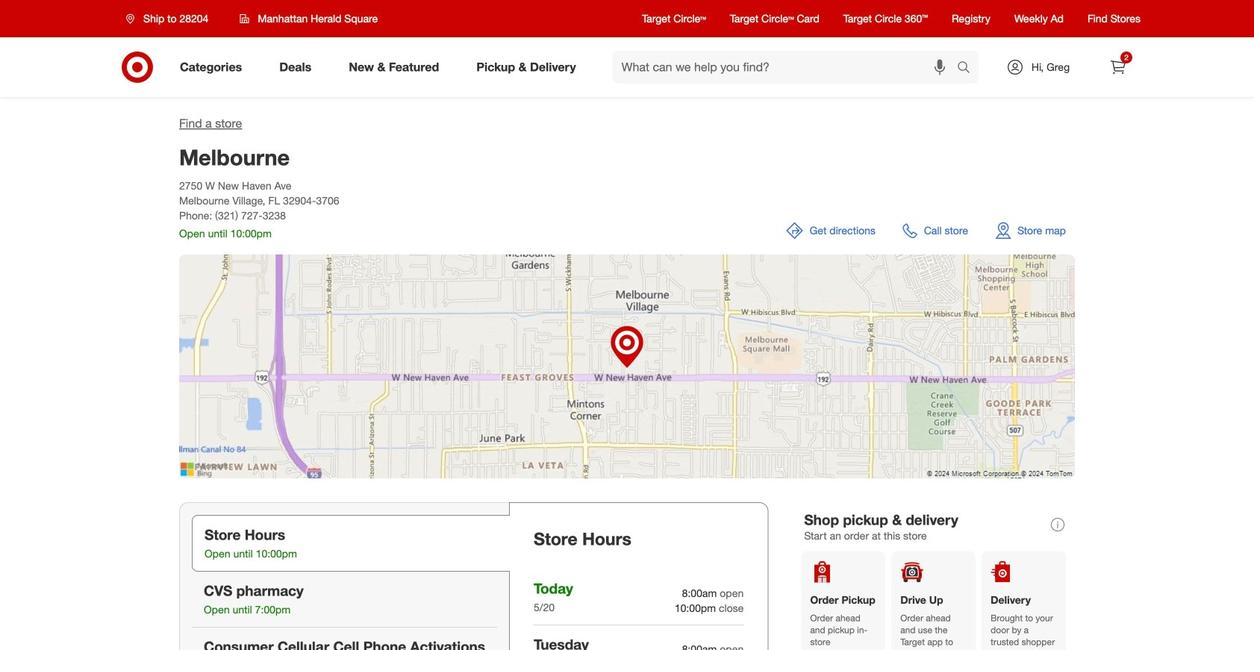 Task type: describe. For each thing, give the bounding box(es) containing it.
melbourne map image
[[179, 255, 1075, 479]]

What can we help you find? suggestions appear below search field
[[613, 51, 961, 84]]



Task type: vqa. For each thing, say whether or not it's contained in the screenshot.
'Store Capabilities with Hours, vertical tabs' tab list
yes



Task type: locate. For each thing, give the bounding box(es) containing it.
store capabilities with hours, vertical tabs tab list
[[179, 503, 510, 650]]

get directions - opens in a new tab image
[[786, 222, 804, 240]]



